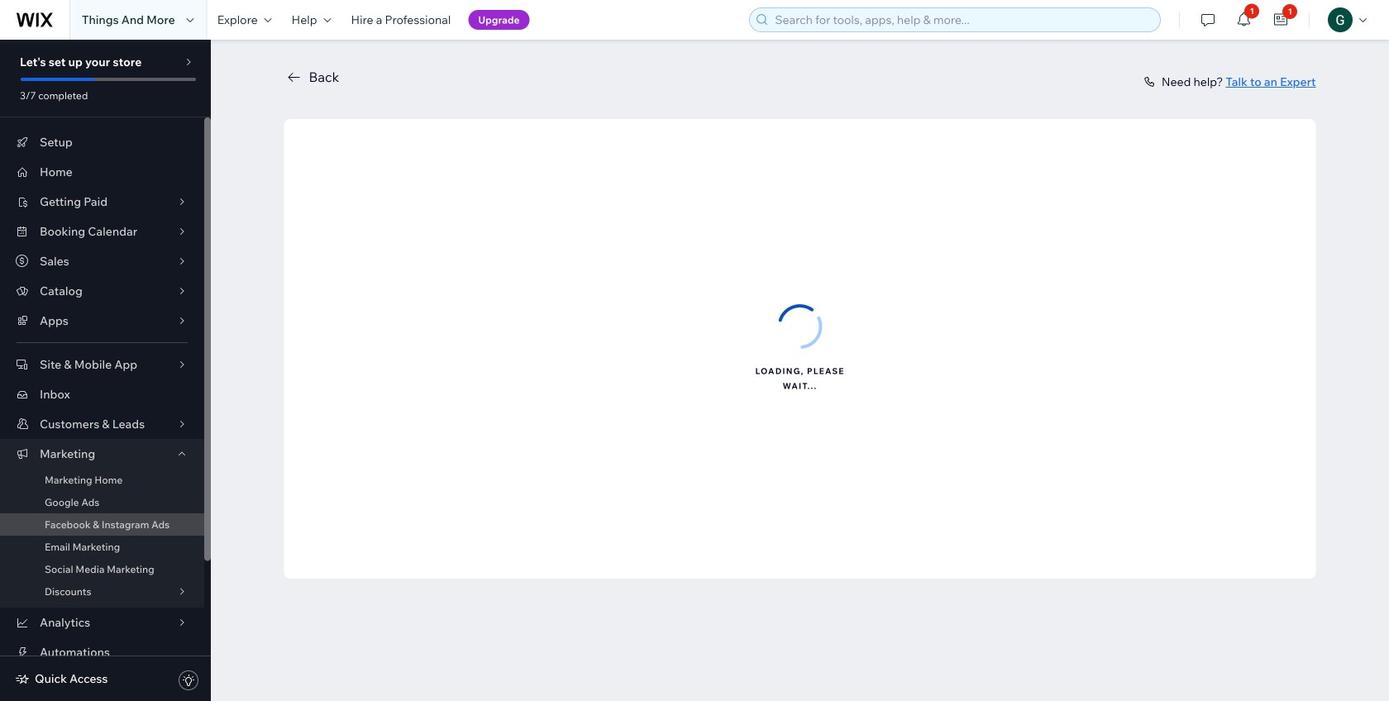 Task type: vqa. For each thing, say whether or not it's contained in the screenshot.
the top UP
no



Task type: locate. For each thing, give the bounding box(es) containing it.
ad goal image
[[776, 251, 825, 301]]

Search for tools, apps, help & more... field
[[770, 8, 1156, 31]]

sidebar element
[[0, 40, 211, 702]]



